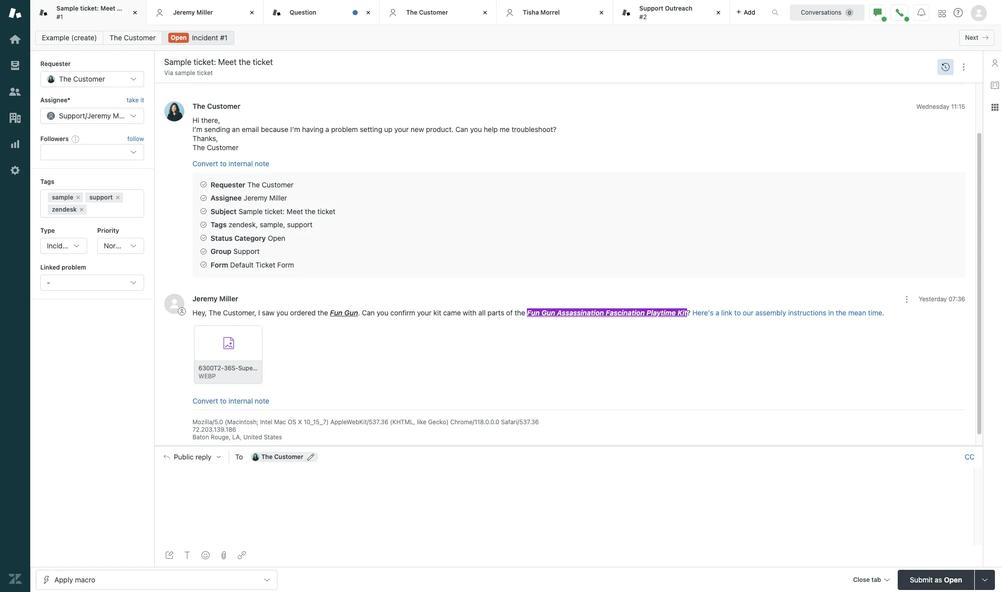 Task type: locate. For each thing, give the bounding box(es) containing it.
problem down "incident" popup button
[[62, 264, 86, 271]]

convert for hi there,
[[193, 159, 218, 168]]

can right .
[[362, 309, 375, 317]]

fun right of
[[528, 309, 540, 317]]

customer context image
[[992, 59, 1000, 67]]

take it button
[[127, 95, 144, 106]]

tab containing sample ticket: meet the ticket
[[30, 0, 147, 25]]

0 vertical spatial tags
[[40, 178, 54, 186]]

2 vertical spatial support
[[234, 247, 260, 256]]

0 horizontal spatial sample
[[56, 5, 79, 12]]

support inside the assignee* element
[[59, 111, 85, 120]]

convert to internal note button for hey, the customer, i saw you ordered the
[[193, 397, 269, 406]]

cc
[[965, 453, 975, 461]]

take it
[[127, 97, 144, 104]]

1 vertical spatial support
[[59, 111, 85, 120]]

0 vertical spatial ticket
[[128, 5, 145, 12]]

incident down type
[[47, 242, 73, 250]]

1 tab from the left
[[30, 0, 147, 25]]

1 close image from the left
[[130, 8, 140, 18]]

assignee* element
[[40, 108, 144, 124]]

displays possible ticket submission types image
[[982, 576, 990, 584]]

1 horizontal spatial your
[[417, 309, 432, 317]]

close image for tisha morrel tab
[[597, 8, 607, 18]]

because
[[261, 125, 289, 134]]

sample inside sample ticket: meet the ticket #1
[[56, 5, 79, 12]]

close image inside tab
[[714, 8, 724, 18]]

jeremy inside the assignee* element
[[87, 111, 111, 120]]

1 vertical spatial ticket:
[[265, 207, 285, 216]]

remove image for support
[[115, 194, 121, 200]]

0 horizontal spatial the customer link
[[103, 31, 162, 45]]

i'm left having
[[291, 125, 300, 134]]

2 horizontal spatial close image
[[714, 8, 724, 18]]

via sample ticket
[[164, 69, 213, 77]]

0 vertical spatial requester
[[40, 60, 71, 68]]

1 vertical spatial internal
[[229, 397, 253, 405]]

open left incident #1
[[171, 34, 187, 41]]

gun left assassination
[[542, 309, 556, 317]]

1 vertical spatial ticket
[[197, 69, 213, 77]]

1 horizontal spatial form
[[278, 261, 294, 269]]

1 horizontal spatial i'm
[[291, 125, 300, 134]]

to up mozilla/5.0
[[220, 397, 227, 405]]

gun right ordered
[[345, 309, 358, 317]]

0 horizontal spatial can
[[362, 309, 375, 317]]

the customer inside secondary element
[[110, 33, 156, 42]]

1 convert to internal note button from the top
[[193, 159, 269, 168]]

2 internal from the top
[[229, 397, 253, 405]]

me
[[500, 125, 510, 134]]

0 vertical spatial ticket:
[[80, 5, 99, 12]]

2 horizontal spatial close image
[[480, 8, 490, 18]]

as
[[936, 576, 943, 584]]

sample up zendesk
[[52, 193, 73, 201]]

ticket
[[128, 5, 145, 12], [197, 69, 213, 77], [318, 207, 336, 216]]

2 convert to internal note from the top
[[193, 397, 269, 405]]

jeremy miller up incident #1
[[173, 8, 213, 16]]

#2
[[640, 13, 647, 20]]

0 horizontal spatial #1
[[56, 13, 63, 20]]

convert up mozilla/5.0
[[193, 397, 218, 405]]

product.
[[426, 125, 454, 134]]

jeremy
[[173, 8, 195, 16], [87, 111, 111, 120], [244, 194, 268, 202], [193, 295, 218, 303]]

internal for hi there,
[[229, 159, 253, 168]]

tags zendesk, sample, support
[[211, 220, 313, 229]]

jeremy miller inside jeremy miller tab
[[173, 8, 213, 16]]

0 vertical spatial avatar image
[[164, 102, 185, 122]]

sample up example (create)
[[56, 5, 79, 12]]

note up requester the customer
[[255, 159, 269, 168]]

2 convert to internal note button from the top
[[193, 397, 269, 406]]

sample inside the conversationlabel log
[[239, 207, 263, 216]]

#1 up example
[[56, 13, 63, 20]]

1 vertical spatial requester
[[211, 180, 246, 189]]

0 vertical spatial incident
[[192, 33, 218, 42]]

followers element
[[40, 144, 144, 160]]

remove image right zendesk
[[79, 207, 85, 213]]

you right 'saw'
[[277, 309, 288, 317]]

0 horizontal spatial gun
[[345, 309, 358, 317]]

2 i'm from the left
[[291, 125, 300, 134]]

can
[[456, 125, 469, 134], [362, 309, 375, 317]]

1 vertical spatial convert to internal note button
[[193, 397, 269, 406]]

la,
[[233, 434, 242, 441]]

form right ticket
[[278, 261, 294, 269]]

1 note from the top
[[255, 159, 269, 168]]

convert down thanks,
[[193, 159, 218, 168]]

1 horizontal spatial ticket:
[[265, 207, 285, 216]]

to left our at the bottom right of the page
[[735, 309, 742, 317]]

example
[[42, 33, 69, 42]]

mozilla/5.0
[[193, 418, 223, 426]]

support inside support outreach #2
[[640, 5, 664, 12]]

you left confirm
[[377, 309, 389, 317]]

tags up status
[[211, 220, 227, 229]]

you left 'help'
[[471, 125, 482, 134]]

miller
[[197, 8, 213, 16], [113, 111, 131, 120], [270, 194, 287, 202], [220, 295, 238, 303]]

1 horizontal spatial problem
[[331, 125, 358, 134]]

applewebkit/537.36
[[331, 418, 389, 426]]

0 horizontal spatial requester
[[40, 60, 71, 68]]

0 horizontal spatial tags
[[40, 178, 54, 186]]

jeremy miller up hey,
[[193, 295, 238, 303]]

yesterday 07:36
[[920, 296, 966, 303]]

submit
[[911, 576, 934, 584]]

incident inside secondary element
[[192, 33, 218, 42]]

1 horizontal spatial sample
[[175, 69, 195, 77]]

1 horizontal spatial tags
[[211, 220, 227, 229]]

support up #2
[[640, 5, 664, 12]]

format text image
[[184, 552, 192, 560]]

os
[[288, 418, 297, 426]]

0 horizontal spatial you
[[277, 309, 288, 317]]

close image
[[364, 8, 374, 18], [597, 8, 607, 18], [714, 8, 724, 18]]

1 vertical spatial sample
[[52, 193, 73, 201]]

i
[[258, 309, 260, 317]]

open inside the conversationlabel log
[[268, 234, 286, 242]]

0 vertical spatial open
[[171, 34, 187, 41]]

you
[[471, 125, 482, 134], [277, 309, 288, 317], [377, 309, 389, 317]]

a
[[326, 125, 329, 134], [716, 309, 720, 317]]

the customer link down sample ticket: meet the ticket #1
[[103, 31, 162, 45]]

2 vertical spatial to
[[220, 397, 227, 405]]

meet inside sample ticket: meet the ticket #1
[[101, 5, 116, 12]]

2 close image from the left
[[247, 8, 257, 18]]

1 i'm from the left
[[193, 125, 203, 134]]

1 vertical spatial convert
[[193, 397, 218, 405]]

tab containing support outreach
[[614, 0, 730, 25]]

assignee
[[211, 194, 242, 202]]

to down sending
[[220, 159, 227, 168]]

1 horizontal spatial sample
[[239, 207, 263, 216]]

confirm
[[391, 309, 416, 317]]

the inside requester element
[[59, 75, 71, 83]]

convert to internal note button up requester the customer
[[193, 159, 269, 168]]

example (create)
[[42, 33, 97, 42]]

1 horizontal spatial support
[[234, 247, 260, 256]]

remove image up priority
[[115, 194, 121, 200]]

10_15_7)
[[304, 418, 329, 426]]

1 vertical spatial incident
[[47, 242, 73, 250]]

support up priority
[[89, 193, 113, 201]]

incident
[[192, 33, 218, 42], [47, 242, 73, 250]]

close image inside question tab
[[364, 8, 374, 18]]

2 horizontal spatial open
[[945, 576, 963, 584]]

button displays agent's chat status as online. image
[[874, 8, 882, 16]]

the inside secondary element
[[110, 33, 122, 42]]

1 horizontal spatial meet
[[287, 207, 303, 216]]

internal up requester the customer
[[229, 159, 253, 168]]

0 vertical spatial problem
[[331, 125, 358, 134]]

sending
[[204, 125, 230, 134]]

customer inside tab
[[419, 8, 448, 16]]

0 horizontal spatial your
[[395, 125, 409, 134]]

customer
[[419, 8, 448, 16], [124, 33, 156, 42], [73, 75, 105, 83], [207, 102, 241, 111], [207, 143, 239, 152], [262, 180, 294, 189], [274, 453, 304, 461]]

i'm down hi
[[193, 125, 203, 134]]

0 horizontal spatial i'm
[[193, 125, 203, 134]]

meet up tags zendesk, sample, support
[[287, 207, 303, 216]]

priority
[[97, 227, 119, 234]]

question tab
[[264, 0, 380, 25]]

tab
[[30, 0, 147, 25], [614, 0, 730, 25]]

0 vertical spatial sample
[[175, 69, 195, 77]]

2 fun from the left
[[528, 309, 540, 317]]

miller up incident #1
[[197, 8, 213, 16]]

0 horizontal spatial close image
[[130, 8, 140, 18]]

conversations button
[[791, 4, 865, 20]]

tags up zendesk
[[40, 178, 54, 186]]

-
[[47, 279, 50, 287]]

chrome/118.0.0.0
[[451, 418, 500, 426]]

jeremy miller
[[173, 8, 213, 16], [193, 295, 238, 303]]

support
[[640, 5, 664, 12], [59, 111, 85, 120], [234, 247, 260, 256]]

0 horizontal spatial ticket
[[128, 5, 145, 12]]

to for hi there,
[[220, 159, 227, 168]]

1 vertical spatial problem
[[62, 264, 86, 271]]

events image
[[942, 63, 950, 71]]

your left kit
[[417, 309, 432, 317]]

convert to internal note button up "(macintosh;"
[[193, 397, 269, 406]]

baton
[[193, 434, 209, 441]]

0 horizontal spatial incident
[[47, 242, 73, 250]]

mean
[[849, 309, 867, 317]]

close image inside tab
[[130, 8, 140, 18]]

jeremy inside tab
[[173, 8, 195, 16]]

form down group
[[211, 261, 228, 269]]

like
[[417, 418, 427, 426]]

avatar image
[[164, 102, 185, 122], [164, 294, 185, 314]]

open down sample,
[[268, 234, 286, 242]]

1 form from the left
[[211, 261, 228, 269]]

wednesday 11:15
[[917, 103, 966, 111]]

can right product.
[[456, 125, 469, 134]]

incident #1
[[192, 33, 228, 42]]

1 horizontal spatial #1
[[220, 33, 228, 42]]

the customer tab
[[380, 0, 497, 25]]

0 vertical spatial meet
[[101, 5, 116, 12]]

1 vertical spatial meet
[[287, 207, 303, 216]]

ticket: up sample,
[[265, 207, 285, 216]]

2 horizontal spatial support
[[640, 5, 664, 12]]

0 vertical spatial convert
[[193, 159, 218, 168]]

1 vertical spatial tags
[[211, 220, 227, 229]]

0 vertical spatial support
[[640, 5, 664, 12]]

1 convert to internal note from the top
[[193, 159, 269, 168]]

2 close image from the left
[[597, 8, 607, 18]]

1 vertical spatial jeremy miller
[[193, 295, 238, 303]]

avatar image left hey,
[[164, 294, 185, 314]]

zendesk products image
[[939, 10, 946, 17]]

add button
[[730, 0, 762, 25]]

instructions
[[789, 309, 827, 317]]

0 horizontal spatial open
[[171, 34, 187, 41]]

1 vertical spatial convert to internal note
[[193, 397, 269, 405]]

?
[[688, 309, 691, 317]]

you inside hi there, i'm sending an email because i'm having a problem setting up your new product. can you help me troubleshoot? thanks, the customer
[[471, 125, 482, 134]]

a left link
[[716, 309, 720, 317]]

requester the customer
[[211, 180, 294, 189]]

subject
[[211, 207, 237, 216]]

2 horizontal spatial you
[[471, 125, 482, 134]]

0 vertical spatial can
[[456, 125, 469, 134]]

0 vertical spatial sample
[[56, 5, 79, 12]]

2 vertical spatial ticket
[[318, 207, 336, 216]]

miller up subject sample ticket: meet the ticket
[[270, 194, 287, 202]]

1 horizontal spatial can
[[456, 125, 469, 134]]

miller up customer,
[[220, 295, 238, 303]]

1 horizontal spatial a
[[716, 309, 720, 317]]

requester inside the conversationlabel log
[[211, 180, 246, 189]]

new
[[411, 125, 424, 134]]

problem inside hi there, i'm sending an email because i'm having a problem setting up your new product. can you help me troubleshoot? thanks, the customer
[[331, 125, 358, 134]]

a right having
[[326, 125, 329, 134]]

remove image up zendesk
[[75, 194, 81, 200]]

1 avatar image from the top
[[164, 102, 185, 122]]

0 horizontal spatial meet
[[101, 5, 116, 12]]

0 vertical spatial support
[[89, 193, 113, 201]]

support inside the conversationlabel log
[[234, 247, 260, 256]]

parts
[[488, 309, 505, 317]]

apps image
[[992, 103, 1000, 111]]

problem left setting
[[331, 125, 358, 134]]

can inside hi there, i'm sending an email because i'm having a problem setting up your new product. can you help me troubleshoot? thanks, the customer
[[456, 125, 469, 134]]

ticket:
[[80, 5, 99, 12], [265, 207, 285, 216]]

0 horizontal spatial a
[[326, 125, 329, 134]]

(macintosh;
[[225, 418, 259, 426]]

internal up "(macintosh;"
[[229, 397, 253, 405]]

3 close image from the left
[[714, 8, 724, 18]]

requester up assignee
[[211, 180, 246, 189]]

1 horizontal spatial support
[[287, 220, 313, 229]]

up
[[385, 125, 393, 134]]

remove image
[[75, 194, 81, 200], [115, 194, 121, 200], [79, 207, 85, 213]]

support down assignee*
[[59, 111, 85, 120]]

0 vertical spatial #1
[[56, 13, 63, 20]]

0 vertical spatial to
[[220, 159, 227, 168]]

sample right via
[[175, 69, 195, 77]]

close image inside jeremy miller tab
[[247, 8, 257, 18]]

admin image
[[9, 164, 22, 177]]

jeremy miller tab
[[147, 0, 264, 25]]

rouge,
[[211, 434, 231, 441]]

incident for incident
[[47, 242, 73, 250]]

fun left .
[[330, 309, 343, 317]]

close image
[[130, 8, 140, 18], [247, 8, 257, 18], [480, 8, 490, 18]]

the
[[407, 8, 418, 16], [110, 33, 122, 42], [59, 75, 71, 83], [193, 102, 206, 111], [193, 143, 205, 152], [248, 180, 260, 189], [209, 309, 221, 317], [262, 453, 273, 461]]

2 vertical spatial open
[[945, 576, 963, 584]]

secondary element
[[30, 28, 1003, 48]]

close image inside the customer tab
[[480, 8, 490, 18]]

mozilla/5.0 (macintosh; intel mac os x 10_15_7) applewebkit/537.36 (khtml, like gecko) chrome/118.0.0.0 safari/537.36 72.203.139.186 baton rouge, la, united states
[[193, 418, 539, 441]]

avatar image left hi
[[164, 102, 185, 122]]

follow button
[[127, 135, 144, 144]]

meet up example (create) button
[[101, 5, 116, 12]]

organizations image
[[9, 111, 22, 125]]

1 horizontal spatial close image
[[247, 8, 257, 18]]

linked problem
[[40, 264, 86, 271]]

incident down jeremy miller tab
[[192, 33, 218, 42]]

linked problem element
[[40, 275, 144, 291]]

0 horizontal spatial problem
[[62, 264, 86, 271]]

close image inside tisha morrel tab
[[597, 8, 607, 18]]

sample down the 'assignee jeremy miller'
[[239, 207, 263, 216]]

miller inside the assignee* element
[[113, 111, 131, 120]]

2 note from the top
[[255, 397, 269, 405]]

1 horizontal spatial requester
[[211, 180, 246, 189]]

meet
[[101, 5, 116, 12], [287, 207, 303, 216]]

miller down take on the left top of the page
[[113, 111, 131, 120]]

insert emojis image
[[202, 552, 210, 560]]

3 close image from the left
[[480, 8, 490, 18]]

#1 down jeremy miller tab
[[220, 33, 228, 42]]

1 internal from the top
[[229, 159, 253, 168]]

form default ticket form
[[211, 261, 294, 269]]

1 close image from the left
[[364, 8, 374, 18]]

customer inside requester element
[[73, 75, 105, 83]]

0 horizontal spatial support
[[59, 111, 85, 120]]

the customer inside requester element
[[59, 75, 105, 83]]

problem
[[331, 125, 358, 134], [62, 264, 86, 271]]

1 gun from the left
[[345, 309, 358, 317]]

hi
[[193, 116, 199, 125]]

incident inside popup button
[[47, 242, 73, 250]]

requester down example
[[40, 60, 71, 68]]

1 horizontal spatial gun
[[542, 309, 556, 317]]

1 horizontal spatial the customer link
[[193, 102, 241, 111]]

1 vertical spatial sample
[[239, 207, 263, 216]]

2 convert from the top
[[193, 397, 218, 405]]

0 horizontal spatial ticket:
[[80, 5, 99, 12]]

0 vertical spatial jeremy miller
[[173, 8, 213, 16]]

1 horizontal spatial open
[[268, 234, 286, 242]]

support down status category open on the left top of page
[[234, 247, 260, 256]]

convert to internal note up requester the customer
[[193, 159, 269, 168]]

wednesday
[[917, 103, 950, 111]]

close image for the customer
[[480, 8, 490, 18]]

1 horizontal spatial tab
[[614, 0, 730, 25]]

2 avatar image from the top
[[164, 294, 185, 314]]

1 convert from the top
[[193, 159, 218, 168]]

requester for requester the customer
[[211, 180, 246, 189]]

1 vertical spatial open
[[268, 234, 286, 242]]

1 horizontal spatial incident
[[192, 33, 218, 42]]

1 fun from the left
[[330, 309, 343, 317]]

0 vertical spatial your
[[395, 125, 409, 134]]

tags inside the conversationlabel log
[[211, 220, 227, 229]]

2 tab from the left
[[614, 0, 730, 25]]

here's
[[693, 309, 714, 317]]

0 vertical spatial convert to internal note button
[[193, 159, 269, 168]]

category
[[235, 234, 266, 242]]

with
[[463, 309, 477, 317]]

tisha morrel tab
[[497, 0, 614, 25]]

1 horizontal spatial fun
[[528, 309, 540, 317]]

x
[[298, 418, 302, 426]]

your
[[395, 125, 409, 134], [417, 309, 432, 317]]

gecko)
[[429, 418, 449, 426]]

remove image for zendesk
[[79, 207, 85, 213]]

convert to internal note button
[[193, 159, 269, 168], [193, 397, 269, 406]]

your inside hi there, i'm sending an email because i'm having a problem setting up your new product. can you help me troubleshoot? thanks, the customer
[[395, 125, 409, 134]]

convert to internal note up "(macintosh;"
[[193, 397, 269, 405]]

2 form from the left
[[278, 261, 294, 269]]

1 vertical spatial to
[[735, 309, 742, 317]]

1 vertical spatial #1
[[220, 33, 228, 42]]

0 vertical spatial convert to internal note
[[193, 159, 269, 168]]

open right as on the bottom
[[945, 576, 963, 584]]

1 vertical spatial the customer link
[[193, 102, 241, 111]]

the customer link up "there,"
[[193, 102, 241, 111]]

hide composer image
[[565, 442, 573, 450]]

2 horizontal spatial ticket
[[318, 207, 336, 216]]

states
[[264, 434, 282, 441]]

note up intel
[[255, 397, 269, 405]]

ticket: up (create)
[[80, 5, 99, 12]]

0 vertical spatial a
[[326, 125, 329, 134]]

it
[[141, 97, 144, 104]]

get started image
[[9, 33, 22, 46]]

tisha morrel
[[523, 8, 560, 16]]

0 horizontal spatial tab
[[30, 0, 147, 25]]

0 horizontal spatial fun
[[330, 309, 343, 317]]

support right sample,
[[287, 220, 313, 229]]

remove image for sample
[[75, 194, 81, 200]]

your right up
[[395, 125, 409, 134]]



Task type: describe. For each thing, give the bounding box(es) containing it.
ticket inside the conversationlabel log
[[318, 207, 336, 216]]

troubleshoot?
[[512, 125, 557, 134]]

status category open
[[211, 234, 286, 242]]

open inside secondary element
[[171, 34, 187, 41]]

support / jeremy miller
[[59, 111, 131, 120]]

support for jeremy
[[59, 111, 85, 120]]

edit user image
[[308, 454, 315, 461]]

open for submit as open
[[945, 576, 963, 584]]

of
[[507, 309, 513, 317]]

close image for tab containing support outreach
[[714, 8, 724, 18]]

status
[[211, 234, 233, 242]]

note for jeremy miller
[[255, 397, 269, 405]]

webp
[[199, 373, 216, 380]]

to for hey, the customer, i saw you ordered the
[[220, 397, 227, 405]]

07:36
[[949, 296, 966, 303]]

follow
[[127, 135, 144, 143]]

1 vertical spatial your
[[417, 309, 432, 317]]

intel
[[260, 418, 273, 426]]

Subject field
[[162, 56, 935, 68]]

normal button
[[97, 238, 144, 254]]

draft mode image
[[165, 552, 173, 560]]

zendesk
[[52, 206, 77, 213]]

convert to internal note for hi there,
[[193, 159, 269, 168]]

tags for tags zendesk, sample, support
[[211, 220, 227, 229]]

close
[[854, 576, 871, 584]]

assassination
[[557, 309, 604, 317]]

an
[[232, 125, 240, 134]]

info on adding followers image
[[72, 135, 80, 143]]

1 horizontal spatial you
[[377, 309, 389, 317]]

subject sample ticket: meet the ticket
[[211, 207, 336, 216]]

conversationlabel log
[[154, 24, 984, 458]]

example (create) button
[[35, 31, 104, 45]]

incident for incident #1
[[192, 33, 218, 42]]

customer inside hi there, i'm sending an email because i'm having a problem setting up your new product. can you help me troubleshoot? thanks, the customer
[[207, 143, 239, 152]]

Yesterday 07:36 text field
[[920, 296, 966, 303]]

group
[[211, 247, 232, 256]]

ticket: inside the conversationlabel log
[[265, 207, 285, 216]]

webp link
[[194, 326, 263, 385]]

united
[[244, 434, 262, 441]]

notifications image
[[918, 8, 926, 16]]

ticket inside sample ticket: meet the ticket #1
[[128, 5, 145, 12]]

time.
[[869, 309, 885, 317]]

a inside hi there, i'm sending an email because i'm having a problem setting up your new product. can you help me troubleshoot? thanks, the customer
[[326, 125, 329, 134]]

72.203.139.186
[[193, 426, 236, 434]]

the customer inside the conversationlabel log
[[193, 102, 241, 111]]

apply macro
[[54, 576, 95, 584]]

convert for hey, the customer, i saw you ordered the
[[193, 397, 218, 405]]

via
[[164, 69, 173, 77]]

jeremy miller inside the conversationlabel log
[[193, 295, 238, 303]]

public
[[174, 453, 194, 461]]

tab
[[872, 576, 882, 584]]

requester for requester
[[40, 60, 71, 68]]

#1 inside secondary element
[[220, 33, 228, 42]]

knowledge image
[[992, 81, 1000, 89]]

ticket
[[256, 261, 276, 269]]

1 horizontal spatial ticket
[[197, 69, 213, 77]]

assignee jeremy miller
[[211, 194, 287, 202]]

link
[[722, 309, 733, 317]]

close image for jeremy miller
[[247, 8, 257, 18]]

tags for tags
[[40, 178, 54, 186]]

group support
[[211, 247, 260, 256]]

0 horizontal spatial sample
[[52, 193, 73, 201]]

outreach
[[666, 5, 693, 12]]

mac
[[274, 418, 286, 426]]

assignee*
[[40, 97, 70, 104]]

2 gun from the left
[[542, 309, 556, 317]]

public reply
[[174, 453, 212, 461]]

customers image
[[9, 85, 22, 98]]

Wednesday 11:15 text field
[[917, 103, 966, 111]]

support outreach #2
[[640, 5, 693, 20]]

add link (cmd k) image
[[238, 552, 246, 560]]

next button
[[960, 30, 995, 46]]

internal for hey, the customer, i saw you ordered the
[[229, 397, 253, 405]]

next
[[966, 34, 979, 41]]

add
[[745, 8, 756, 16]]

requester element
[[40, 71, 144, 87]]

support for #2
[[640, 5, 664, 12]]

views image
[[9, 59, 22, 72]]

the customer link inside secondary element
[[103, 31, 162, 45]]

hey, the customer, i saw you ordered the fun gun . can you confirm your kit came with all parts of the fun gun assassination fascination playtime kit ? here's a link to our assembly instructions in the mean time.
[[193, 309, 885, 317]]

question
[[290, 8, 317, 16]]

saw
[[262, 309, 275, 317]]

there,
[[201, 116, 220, 125]]

#1 inside sample ticket: meet the ticket #1
[[56, 13, 63, 20]]

morrel
[[541, 8, 560, 16]]

public reply button
[[155, 447, 229, 468]]

yesterday
[[920, 296, 948, 303]]

macro
[[75, 576, 95, 584]]

hey,
[[193, 309, 207, 317]]

ticket: inside sample ticket: meet the ticket #1
[[80, 5, 99, 12]]

sample ticket: meet the ticket #1
[[56, 5, 145, 20]]

customer@example.com image
[[252, 453, 260, 461]]

zendesk support image
[[9, 7, 22, 20]]

additional actions image
[[904, 295, 912, 303]]

hi there, i'm sending an email because i'm having a problem setting up your new product. can you help me troubleshoot? thanks, the customer
[[193, 116, 557, 152]]

tisha
[[523, 8, 539, 16]]

submit as open
[[911, 576, 963, 584]]

kit
[[678, 309, 688, 317]]

kit
[[434, 309, 442, 317]]

followers
[[40, 135, 69, 143]]

safari/537.36
[[501, 418, 539, 426]]

1 vertical spatial can
[[362, 309, 375, 317]]

all
[[479, 309, 486, 317]]

apply
[[54, 576, 73, 584]]

note for the customer
[[255, 159, 269, 168]]

playtime
[[647, 309, 676, 317]]

conversations
[[802, 8, 842, 16]]

convert to internal note for hey, the customer, i saw you ordered the
[[193, 397, 269, 405]]

ticket actions image
[[960, 63, 968, 71]]

convert to internal note button for hi there,
[[193, 159, 269, 168]]

support inside the conversationlabel log
[[287, 220, 313, 229]]

tabs tab list
[[30, 0, 762, 25]]

the customer inside tab
[[407, 8, 448, 16]]

the inside tab
[[407, 8, 418, 16]]

(create)
[[71, 33, 97, 42]]

reply
[[196, 453, 212, 461]]

main element
[[0, 0, 30, 592]]

/
[[85, 111, 87, 120]]

meet inside the conversationlabel log
[[287, 207, 303, 216]]

cc button
[[965, 453, 976, 462]]

zendesk,
[[229, 220, 258, 229]]

get help image
[[955, 8, 964, 17]]

fascination
[[606, 309, 645, 317]]

Public reply composer text field
[[159, 468, 971, 489]]

customer inside secondary element
[[124, 33, 156, 42]]

our
[[743, 309, 754, 317]]

the inside hi there, i'm sending an email because i'm having a problem setting up your new product. can you help me troubleshoot? thanks, the customer
[[193, 143, 205, 152]]

0 horizontal spatial support
[[89, 193, 113, 201]]

jeremy miller link
[[193, 295, 238, 303]]

linked
[[40, 264, 60, 271]]

help
[[484, 125, 498, 134]]

add attachment image
[[220, 552, 228, 560]]

the inside sample ticket: meet the ticket #1
[[117, 5, 127, 12]]

reporting image
[[9, 138, 22, 151]]

zendesk image
[[9, 573, 22, 586]]

to
[[235, 453, 243, 461]]

miller inside tab
[[197, 8, 213, 16]]

customer,
[[223, 309, 257, 317]]

open for status category open
[[268, 234, 286, 242]]



Task type: vqa. For each thing, say whether or not it's contained in the screenshot.
WEB
no



